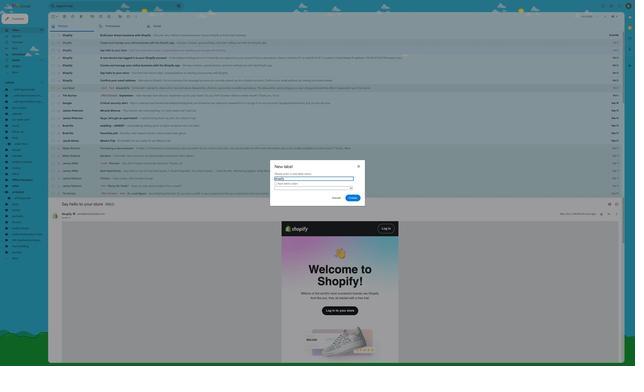 Task type: describe. For each thing, give the bounding box(es) containing it.
urgent
[[127, 138, 139, 142]]

2 miller from the top
[[80, 189, 87, 192]]

2 let's from the left
[[195, 130, 201, 134]]

in left attempt
[[152, 113, 154, 117]]

an
[[133, 130, 136, 134]]

1 create and manage your online business with the shopify app - choose a theme, upload photos, and start selling now with the shopify app ͏‌ ͏‌ ͏‌ ͏‌ ͏‌ ͏‌ ͏‌ ͏‌ ͏‌ ͏‌ ͏‌ ͏‌ ͏‌ ͏‌ ͏‌ ͏‌ ͏‌ ͏‌ ͏‌ ͏‌ ͏‌ ͏‌ ͏‌ ͏‌ ͏‌ ͏‌ ͏‌ ͏‌ ͏‌ ͏‌ ͏‌ ͏‌ ͏‌ ͏‌ ͏‌ ͏‌ ͏‌ ͏‌ ͏‌ ͏‌ ͏‌ ͏‌ from the top
[[112, 46, 328, 50]]

- left 'urgent' at the top of page
[[124, 138, 126, 142]]

shopify. down the build
[[241, 54, 252, 58]]

wave hello! image
[[370, 276, 387, 288]]

i right turkey.
[[143, 197, 144, 201]]

a up alexandrite - hi kendall! i wanted to share what i learned about alexandrite, which is a genuinely incredible gemstone. the alexandrite variety displays a color change (alexandrite effect) dependent upon the nature
[[269, 88, 271, 92]]

store for your free trial starts today. congratulations on starting your journey with shopify. ﻿͏ ﻿͏ ﻿͏ ﻿͏ ﻿͏ ﻿͏ ﻿͏ ﻿͏ ﻿͏ ﻿͏ ﻿͏ ﻿͏ ﻿͏ ﻿͏ ﻿͏ ﻿͏ ﻿͏ ﻿͏ ﻿͏ ﻿͏ ﻿͏ ﻿͏ ﻿͏ ﻿͏ ﻿͏
[[136, 79, 144, 83]]

mark as unread image
[[101, 16, 105, 21]]

new right "a"
[[114, 63, 120, 66]]

- right trip
[[129, 155, 130, 159]]

0 vertical spatial welcome
[[154, 88, 166, 92]]

you left seen
[[148, 172, 153, 175]]

calendar
[[13, 125, 25, 128]]

your right into
[[265, 63, 271, 66]]

- up the helping
[[154, 130, 155, 134]]

genre
[[199, 147, 207, 150]]

congratulations for your free trial starts today. congratulations on starting your journey with shopify. ﻿͏ ﻿͏ ﻿͏ ﻿͏ ﻿͏ ﻿͏ ﻿͏ ﻿͏ ﻿͏ ﻿͏ ﻿͏ ﻿͏ ﻿͏ ﻿͏ ﻿͏ ﻿͏ ﻿͏ ﻿͏ ﻿͏ ﻿͏ ﻿͏ ﻿͏ ﻿͏ ﻿͏ ﻿͏ ﻿͏ ﻿͏ ﻿͏ ﻿͏ ﻿͏ ͏‌ ͏‌ ͏‌ ͏‌ ͏‌ ͏‌ ͏‌ ͏‌ ͏‌
[[180, 54, 201, 58]]

ican
[[70, 96, 75, 100]]

critical security alert - sign-in attempt was blocked kendallparks02@gmail.com someone just used your password to try to sign in to your account. google blocked them, but you should chec
[[112, 113, 368, 117]]

1 vertical spatial choose
[[203, 71, 213, 75]]

your for your free trial starts today. congratulations on starting your journey with shopify. ﻿͏ ﻿͏ ﻿͏ ﻿͏ ﻿͏ ﻿͏ ﻿͏ ﻿͏ ﻿͏ ﻿͏ ﻿͏ ﻿͏ ﻿͏ ﻿͏ ﻿͏ ﻿͏ ﻿͏ ﻿͏ ﻿͏ ﻿͏ ﻿͏ ﻿͏ ﻿͏ ﻿͏ ﻿͏
[[147, 79, 152, 83]]

what
[[185, 96, 192, 100]]

1 vertical spatial signed
[[251, 88, 260, 92]]

2 vertical spatial business
[[157, 71, 170, 75]]

think
[[238, 105, 245, 108]]

the left the "button"
[[347, 88, 351, 92]]

alexandrite
[[129, 96, 144, 100]]

you right looks at the left
[[244, 63, 249, 66]]

2 excavator from the left
[[208, 163, 221, 167]]

the inside "millions of the world's most successful brands use shopify. and like you, they all started with a free trial."
[[351, 325, 356, 329]]

a up best,
[[200, 163, 201, 167]]

mateo roberts for bandana
[[70, 172, 89, 175]]

17 row from the top
[[54, 169, 636, 178]]

2 vertical spatial store
[[386, 344, 394, 348]]

- up say hello to your store - your free trial starts today. congratulations on starting your journey with shopify. ﻿͏ ﻿͏ ﻿͏ ﻿͏ ﻿͏ ﻿͏ ﻿͏ ﻿͏ ﻿͏ ﻿͏ ﻿͏ ﻿͏ ﻿͏ ﻿͏ ﻿͏ ﻿͏ ﻿͏ ﻿͏ ﻿͏ ﻿͏ ﻿͏ ﻿͏ ﻿͏ ﻿͏ ﻿͏ ﻿͏ ﻿͏ ﻿͏ ﻿͏ ﻿͏ ͏‌ ͏‌ ͏‌ ͏‌ ͏‌ ͏‌ ͏‌ ͏‌ ͏‌
[[195, 46, 196, 50]]

hi left kendall!
[[147, 96, 150, 100]]

0 horizontal spatial need
[[141, 138, 148, 142]]

0 vertical spatial like
[[239, 63, 244, 66]]

millions of the world's most successful brands use shopify. and like you, they all started with a free trial.
[[335, 325, 422, 334]]

1 horizontal spatial 1
[[184, 121, 185, 125]]

but
[[341, 113, 345, 117]]

1 row from the top
[[54, 35, 636, 44]]

brad for favorites poll - favorite: color season movie tv show artist music genre
[[70, 147, 76, 150]]

1 vertical spatial color
[[145, 147, 152, 150]]

archive image
[[70, 16, 74, 21]]

device.
[[299, 63, 309, 66]]

the down "discover"
[[173, 46, 177, 50]]

most
[[368, 325, 375, 329]]

movie
[[163, 147, 171, 150]]

1 vertical spatial hey,
[[137, 189, 143, 192]]

world's
[[356, 325, 367, 329]]

0 vertical spatial our
[[169, 155, 174, 159]]

medium
[[13, 178, 24, 182]]

- left hate
[[123, 197, 124, 201]]

chicken - i hate turkey. i like chicken though
[[112, 197, 170, 201]]

food down the 'follow-up' link in the left of the page
[[24, 158, 31, 162]]

verified sender image
[[81, 237, 84, 240]]

miracle
[[112, 121, 122, 125]]

- right preorder
[[134, 180, 135, 184]]

started
[[377, 330, 388, 334]]

outdated
[[13, 212, 27, 216]]

- down say hello to your store - your free trial starts today. congratulations on starting your journey with shopify. ﻿͏ ﻿͏ ﻿͏ ﻿͏ ﻿͏ ﻿͏ ﻿͏ ﻿͏ ﻿͏ ﻿͏ ﻿͏ ﻿͏ ﻿͏ ﻿͏ ﻿͏ ﻿͏ ﻿͏ ﻿͏ ﻿͏ ﻿͏ ﻿͏ ﻿͏ ﻿͏ ﻿͏ ﻿͏ ﻿͏ ﻿͏ ﻿͏ ﻿͏ ﻿͏ ͏‌ ͏‌ ͏‌ ͏‌ ͏‌ ͏‌ ͏‌ ͏‌ ͏‌
[[186, 63, 187, 66]]

must read books - hey, here's a list of must read books: f. scott fitzgerald, 'the great gatsby' ... emily brontë, 'wuthering heights' emily brontë, 'wuthering heights' ... margaret atwood,
[[112, 189, 358, 192]]

1 brontë, from the left
[[249, 189, 258, 192]]

your down has
[[129, 79, 136, 83]]

19 row from the top
[[54, 186, 636, 195]]

jer
[[199, 180, 203, 184]]

your up variety
[[306, 88, 312, 92]]

in right interested
[[181, 163, 183, 167]]

new label heading
[[306, 183, 326, 189]]

tv
[[172, 147, 174, 150]]

1 tim burton from the top
[[70, 105, 85, 108]]

for left construction
[[222, 163, 226, 167]]

your right logged
[[155, 63, 161, 66]]

receiving
[[190, 88, 203, 92]]

hate
[[127, 197, 133, 201]]

the up 'a new device has logged in to your shopify account - hi kendallparks02@gmail.com it looks like you signed into your account from a new device. device: chrome 117 on macos 10.15.7 location: united states ip address: 172.112.47.241 if this wasn't you,' on the top of the page
[[275, 46, 280, 50]]

- up say hello to your store - your free trial starts today. congratulations on starting your journey with shopify. ﻿͏ ﻿͏ ﻿͏ ﻿͏ ﻿͏ ﻿͏ ﻿͏ ﻿͏ ﻿͏ ﻿͏ ﻿͏ ﻿͏ ﻿͏ ﻿͏ ﻿͏ ﻿͏ ﻿͏ ﻿͏ ﻿͏ ﻿͏ ﻿͏ ﻿͏ ﻿͏ ﻿͏ ﻿͏
[[201, 71, 202, 75]]

0 vertical spatial manage
[[127, 46, 138, 50]]

i up the helping
[[156, 130, 157, 134]]

office link
[[13, 192, 21, 196]]

social tab
[[160, 23, 213, 35]]

under:
[[323, 203, 332, 206]]

label for nest label under:
[[316, 203, 322, 206]]

1 confirm from the left
[[112, 88, 123, 92]]

google inside 'labels' navigation
[[13, 165, 23, 169]]

2 horizontal spatial up
[[261, 88, 264, 92]]

hi up preorder
[[126, 172, 129, 175]]

1 horizontal spatial google
[[70, 113, 80, 117]]

3 row from the top
[[54, 52, 636, 60]]

the right upon
[[398, 96, 403, 100]]

tab list containing primary
[[54, 23, 636, 35]]

turkey.
[[133, 197, 142, 201]]

important/not
[[19, 266, 37, 269]]

add to tasks image
[[119, 16, 123, 21]]

2 vertical spatial kendall,
[[130, 172, 140, 175]]

labels navigation
[[0, 13, 55, 367]]

6 row from the top
[[54, 77, 636, 86]]

follow-up
[[13, 145, 26, 149]]

0 vertical spatial online
[[145, 46, 153, 50]]

0 vertical spatial my
[[184, 130, 188, 134]]

1 vertical spatial create
[[112, 71, 121, 75]]

0 vertical spatial business
[[137, 38, 149, 41]]

macos
[[340, 63, 349, 66]]

1 vertical spatial our
[[227, 163, 231, 167]]

car
[[13, 131, 18, 135]]

for up incredible
[[265, 88, 269, 92]]

- left 'this'
[[135, 121, 136, 125]]

0 horizontal spatial about
[[205, 96, 213, 100]]

your right build
[[120, 38, 126, 41]]

1 september from the left
[[133, 105, 148, 108]]

james peterson for guys, let's get an apartment!
[[70, 130, 92, 134]]

.../still-important/not-important link
[[13, 105, 55, 108]]

1 vertical spatial kendall,
[[134, 155, 145, 159]]

welcome to shopify! main content
[[54, 13, 636, 367]]

food up still important/not important
[[41, 259, 47, 263]]

1 horizontal spatial about
[[313, 163, 320, 167]]

sign-
[[145, 113, 152, 117]]

report spam image
[[79, 16, 83, 21]]

0 vertical spatial theme,
[[210, 46, 219, 50]]

information
[[297, 163, 312, 167]]

james inside "row"
[[70, 205, 78, 209]]

0 horizontal spatial thanks,
[[188, 180, 198, 184]]

1 vertical spatial start
[[253, 71, 259, 75]]

you right are
[[151, 155, 156, 159]]

7 for outdated
[[47, 212, 48, 215]]

device
[[121, 63, 131, 66]]

food link inside james peterson "row"
[[112, 205, 636, 209]]

1 ... from the left
[[238, 189, 240, 192]]

hi left alex,
[[152, 163, 154, 167]]

you left recently
[[234, 88, 239, 92]]

the left book.
[[175, 180, 179, 184]]

your down entrepreneurs
[[217, 54, 223, 58]]

0 vertical spatial food link
[[13, 152, 20, 155]]

1 vertical spatial of
[[160, 189, 163, 192]]

...still important/not-important
[[13, 111, 54, 115]]

your right used
[[247, 113, 253, 117]]

you, inside "millions of the world's most successful brands use shopify. and like you, they all started with a free trial."
[[359, 330, 365, 334]]

1 vertical spatial up
[[169, 138, 173, 142]]

2 address from the left
[[321, 88, 331, 92]]

all
[[13, 72, 17, 76]]

for right go
[[208, 105, 212, 108]]

upon
[[391, 96, 397, 100]]

your right did
[[182, 105, 187, 108]]

chrome
[[320, 63, 330, 66]]

shopify. up share
[[170, 88, 181, 92]]

music
[[191, 147, 198, 150]]

trial for your free trial starts today. congratulations on starting your journey with shopify. ﻿͏ ﻿͏ ﻿͏ ﻿͏ ﻿͏ ﻿͏ ﻿͏ ﻿͏ ﻿͏ ﻿͏ ﻿͏ ﻿͏ ﻿͏ ﻿͏ ﻿͏ ﻿͏ ﻿͏ ﻿͏ ﻿͏ ﻿͏ ﻿͏ ﻿͏ ﻿͏ ﻿͏ ﻿͏
[[159, 79, 164, 83]]

- left "discover"
[[169, 38, 170, 41]]

0 horizontal spatial my
[[161, 172, 165, 175]]

i right "what"
[[193, 96, 193, 100]]

party link
[[13, 225, 21, 229]]

james peterson for chicken
[[70, 197, 91, 201]]

because
[[222, 88, 233, 92]]

1 vertical spatial upload
[[226, 71, 236, 75]]

new right purchasing
[[129, 163, 135, 167]]

i left the wanted
[[162, 96, 162, 100]]

party
[[13, 225, 21, 229]]

2 jeremy miller from the top
[[70, 189, 87, 192]]

will
[[257, 105, 261, 108]]

log
[[363, 344, 369, 348]]

12 row from the top
[[54, 127, 636, 136]]

0 vertical spatial selling
[[254, 46, 262, 50]]

0 vertical spatial start
[[247, 46, 253, 50]]

important down outdated
[[21, 219, 34, 222]]

tim burton inside row
[[70, 214, 84, 217]]

mail
[[17, 72, 23, 76]]

0 horizontal spatial you,
[[297, 105, 302, 108]]

1 account from the left
[[174, 63, 185, 66]]

other
[[13, 205, 21, 209]]

0 vertical spatial kendallparks02@gmail.com
[[192, 63, 228, 66]]

shopify. inside "millions of the world's most successful brands use shopify. and like you, they all started with a free trial."
[[410, 325, 422, 329]]

primary
[[65, 27, 75, 31]]

the up say hello to your store - your free trial starts today. congratulations on starting your journey with shopify. ﻿͏ ﻿͏ ﻿͏ ﻿͏ ﻿͏ ﻿͏ ﻿͏ ﻿͏ ﻿͏ ﻿͏ ﻿͏ ﻿͏ ﻿͏ ﻿͏ ﻿͏ ﻿͏ ﻿͏ ﻿͏ ﻿͏ ﻿͏ ﻿͏ ﻿͏ ﻿͏ ﻿͏ ﻿͏
[[177, 71, 182, 75]]

did
[[177, 105, 181, 108]]

2 confirm from the left
[[295, 88, 305, 92]]

main menu image
[[5, 4, 10, 9]]

ican read
[[70, 96, 83, 100]]

1 let's from the left
[[121, 130, 126, 134]]

purchasing
[[184, 163, 199, 167]]

go
[[204, 105, 207, 108]]

create inside 'button'
[[388, 219, 397, 222]]

Please enter a new label name: field
[[306, 197, 394, 201]]

pink
[[166, 172, 171, 175]]

1 horizontal spatial now
[[269, 71, 275, 75]]

for left tonights
[[173, 138, 177, 142]]

hello
[[151, 105, 158, 108]]

cloud inside 'welcome to shopify!' "main content"
[[112, 96, 119, 99]]

into
[[260, 63, 265, 66]]

1 vertical spatial manage
[[128, 71, 140, 75]]

2 emily from the left
[[286, 189, 293, 192]]

starts for your free trial starts today. congratulations on starting your journey with shopify. ﻿͏ ﻿͏ ﻿͏ ﻿͏ ﻿͏ ﻿͏ ﻿͏ ﻿͏ ﻿͏ ﻿͏ ﻿͏ ﻿͏ ﻿͏ ﻿͏ ﻿͏ ﻿͏ ﻿͏ ﻿͏ ﻿͏ ﻿͏ ﻿͏ ﻿͏ ﻿͏ ﻿͏ ﻿͏
[[165, 79, 173, 83]]

big
[[13, 118, 18, 122]]

a down trip
[[127, 163, 129, 167]]

1 vertical spatial like
[[144, 197, 149, 201]]

1 emily from the left
[[241, 189, 248, 192]]

guys,
[[112, 130, 120, 134]]

burton inside row
[[75, 214, 84, 217]]

1 horizontal spatial account.
[[298, 113, 310, 117]]

1 email from the left
[[131, 88, 139, 92]]

the down from
[[282, 71, 286, 75]]

in right logged
[[148, 63, 150, 66]]

1 vertical spatial business
[[154, 46, 166, 50]]

united
[[373, 63, 381, 66]]

10.15.7
[[350, 63, 359, 66]]

provide
[[267, 163, 277, 167]]

nature
[[403, 96, 412, 100]]

office for office olympics
[[13, 199, 22, 202]]

season
[[153, 147, 162, 150]]

- right alexandrite
[[145, 96, 146, 100]]

2 row from the top
[[54, 44, 636, 52]]

preorder
[[121, 180, 133, 184]]

- down logged
[[144, 79, 146, 83]]

0 vertical spatial hey,
[[136, 180, 142, 184]]

2 mexico from the left
[[174, 155, 184, 159]]

hello for say hello to your store - your free trial starts today. congratulations on starting your journey with shopify. ﻿͏ ﻿͏ ﻿͏ ﻿͏ ﻿͏ ﻿͏ ﻿͏ ﻿͏ ﻿͏ ﻿͏ ﻿͏ ﻿͏ ﻿͏ ﻿͏ ﻿͏ ﻿͏ ﻿͏ ﻿͏ ﻿͏ ﻿͏ ﻿͏ ﻿͏ ﻿͏ ﻿͏ ﻿͏ ﻿͏ ﻿͏ ﻿͏ ﻿͏ ﻿͏ ͏‌ ͏‌ ͏‌ ͏‌ ͏‌ ͏‌ ͏‌ ͏‌ ͏‌
[[117, 54, 124, 58]]

password
[[254, 113, 267, 117]]

food/medium-
[[22, 259, 41, 263]]

starting for your free trial starts today. congratulations on starting your journey with shopify. ﻿͏ ﻿͏ ﻿͏ ﻿͏ ﻿͏ ﻿͏ ﻿͏ ﻿͏ ﻿͏ ﻿͏ ﻿͏ ﻿͏ ﻿͏ ﻿͏ ﻿͏ ﻿͏ ﻿͏ ﻿͏ ﻿͏ ﻿͏ ﻿͏ ﻿͏ ﻿͏ ﻿͏ ﻿͏ ﻿͏ ﻿͏ ﻿͏ ﻿͏ ﻿͏ ͏‌ ͏‌ ͏‌ ͏‌ ͏‌ ͏‌ ͏‌ ͏‌ ͏‌
[[206, 54, 216, 58]]

new left device.
[[293, 63, 298, 66]]

snoozed
[[13, 45, 25, 49]]

0 vertical spatial upload
[[220, 46, 229, 50]]

chec
[[361, 113, 368, 117]]

1 horizontal spatial can
[[209, 138, 214, 142]]

gatsby'
[[227, 189, 237, 192]]

0 horizontal spatial their
[[255, 38, 261, 41]]

new label
[[306, 183, 326, 189]]

must
[[164, 189, 170, 192]]

olympics for office olympics september - hello kendall, how did your september go for your team? do you think october will be a better month? thank you, tim b.
[[120, 105, 131, 108]]

attempt
[[155, 113, 166, 117]]

row containing jacob simon
[[54, 153, 636, 161]]

2 part from the left
[[208, 121, 213, 125]]

on for your free trial starts today. congratulations on starting your journey with shopify. ﻿͏ ﻿͏ ﻿͏ ﻿͏ ﻿͏ ﻿͏ ﻿͏ ﻿͏ ﻿͏ ﻿͏ ﻿͏ ﻿͏ ﻿͏ ﻿͏ ﻿͏ ﻿͏ ﻿͏ ﻿͏ ﻿͏ ﻿͏ ﻿͏ ﻿͏ ﻿͏ ﻿͏ ﻿͏ ﻿͏ ﻿͏ ﻿͏ ﻿͏ ﻿͏ ͏‌ ͏‌ ͏‌ ͏‌ ͏‌ ͏‌ ͏‌ ͏‌ ͏‌
[[202, 54, 205, 58]]

follow-
[[13, 145, 23, 149]]

search mail image
[[55, 3, 62, 10]]

important for still important/not important
[[38, 266, 51, 269]]

them,
[[332, 113, 340, 117]]

use
[[404, 325, 409, 329]]

books
[[112, 180, 119, 183]]

small youtube
[[13, 252, 32, 256]]

journey for your free trial starts today. congratulations on starting your journey with shopify. ﻿͏ ﻿͏ ﻿͏ ﻿͏ ﻿͏ ﻿͏ ﻿͏ ﻿͏ ﻿͏ ﻿͏ ﻿͏ ﻿͏ ﻿͏ ﻿͏ ﻿͏ ﻿͏ ﻿͏ ﻿͏ ﻿͏ ﻿͏ ﻿͏ ﻿͏ ﻿͏ ﻿͏ ﻿͏
[[226, 79, 236, 83]]

me
[[278, 163, 282, 167]]

1 mexico from the left
[[112, 155, 122, 159]]

free for your free trial starts today. congratulations on starting your journey with shopify. ﻿͏ ﻿͏ ﻿͏ ﻿͏ ﻿͏ ﻿͏ ﻿͏ ﻿͏ ﻿͏ ﻿͏ ﻿͏ ﻿͏ ﻿͏ ﻿͏ ﻿͏ ﻿͏ ﻿͏ ﻿͏ ﻿͏ ﻿͏ ﻿͏ ﻿͏ ﻿͏ ﻿͏ ﻿͏
[[153, 79, 159, 83]]

bring
[[168, 130, 175, 134]]

1 excavator from the left
[[136, 163, 149, 167]]

brad for wedding - urgent - need helping setting up for tonights reception who can help?
[[70, 138, 76, 142]]

you right can
[[262, 163, 266, 167]]

get
[[127, 130, 132, 134]]

- left hello
[[149, 105, 150, 108]]

.../still important/all link
[[13, 98, 38, 102]]

your up logged
[[139, 46, 144, 50]]

free inside "millions of the world's most successful brands use shopify. and like you, they all started with a free trial."
[[398, 330, 404, 334]]

1 horizontal spatial their
[[355, 163, 361, 167]]

confirm your email address - welcome to shopify. you're receiving this message because you recently signed up for a shopify account. confirm your email address by clicking the button below.
[[112, 88, 370, 92]]

1 vertical spatial label
[[331, 192, 338, 196]]

do
[[228, 105, 232, 108]]

new inside alert dialog
[[325, 192, 331, 196]]

0 vertical spatial can
[[154, 121, 159, 125]]

olympics for office olympics
[[23, 199, 36, 202]]

- right 'urgent' at the top of page
[[139, 138, 141, 142]]

like inside "millions of the world's most successful brands use shopify. and like you, they all started with a free trial."
[[353, 330, 358, 334]]

0 vertical spatial color
[[331, 96, 338, 100]]

117
[[331, 63, 335, 66]]

brad klo for favorites poll
[[70, 147, 82, 150]]

2 email from the left
[[313, 88, 320, 92]]

7 for scheduled
[[47, 59, 48, 62]]

1 jeremy miller from the top
[[70, 180, 87, 184]]

mexico trip - hi kendall, are you ready for our mexico trip?
[[112, 155, 191, 159]]

1 vertical spatial kendallparks02@gmail.com
[[184, 113, 220, 117]]

you're
[[182, 88, 190, 92]]

4 row from the top
[[54, 60, 636, 69]]

james peterson for miracle mixture
[[70, 121, 92, 125]]

0 vertical spatial choose
[[197, 46, 207, 50]]

your up because
[[220, 79, 226, 83]]

james peterson row
[[54, 203, 636, 211]]

your left the "team?"
[[212, 105, 218, 108]]

a right is
[[242, 96, 243, 100]]

shopify logo image
[[316, 248, 345, 261]]

klo for favorites poll - favorite: color season movie tv show artist music genre
[[77, 147, 82, 150]]

cloud link
[[13, 138, 21, 142]]

1 vertical spatial on
[[336, 63, 339, 66]]

row containing google
[[54, 111, 636, 119]]

2 heights' from the left
[[319, 189, 330, 192]]

0 vertical spatial kendall,
[[159, 105, 169, 108]]

0 vertical spatial burton
[[76, 105, 85, 108]]

advanced search options image
[[195, 2, 203, 11]]

compose
[[13, 19, 27, 23]]

be
[[262, 105, 265, 108]]

you right 'but'
[[346, 113, 351, 117]]

log in to your store
[[363, 344, 394, 348]]

share
[[177, 96, 185, 100]]

2 september from the left
[[188, 105, 203, 108]]

1 horizontal spatial this
[[427, 63, 432, 66]]

a right displays
[[329, 96, 330, 100]]



Task type: locate. For each thing, give the bounding box(es) containing it.
your
[[144, 54, 150, 58], [147, 79, 152, 83]]

1 klo from the top
[[77, 138, 82, 142]]

on for your free trial starts today. congratulations on starting your journey with shopify. ﻿͏ ﻿͏ ﻿͏ ﻿͏ ﻿͏ ﻿͏ ﻿͏ ﻿͏ ﻿͏ ﻿͏ ﻿͏ ﻿͏ ﻿͏ ﻿͏ ﻿͏ ﻿͏ ﻿͏ ﻿͏ ﻿͏ ﻿͏ ﻿͏ ﻿͏ ﻿͏ ﻿͏ ﻿͏
[[204, 79, 208, 83]]

jacob simon
[[70, 155, 88, 159]]

4 james from the top
[[70, 205, 78, 209]]

drafts link
[[13, 65, 22, 69]]

shopify. up recently
[[243, 79, 254, 83]]

office olympics
[[13, 199, 36, 202]]

olympics inside 'labels' navigation
[[23, 199, 36, 202]]

2 horizontal spatial you,
[[442, 63, 448, 66]]

0 horizontal spatial office
[[13, 199, 22, 202]]

our down 'tv'
[[169, 155, 174, 159]]

2 roberts from the top
[[79, 172, 89, 175]]

snooze image
[[110, 16, 114, 21]]

office up critical in the left top of the page
[[112, 105, 119, 108]]

my left pink on the left of the page
[[161, 172, 165, 175]]

tim burton row
[[54, 211, 636, 220]]

1 vertical spatial congratulations
[[182, 79, 204, 83]]

small- for food/medium-
[[13, 259, 22, 263]]

now down 'a new device has logged in to your shopify account - hi kendallparks02@gmail.com it looks like you signed into your account from a new device. device: chrome 117 on macos 10.15.7 location: united states ip address: 172.112.47.241 if this wasn't you,' on the top of the page
[[269, 71, 275, 75]]

congratulations up receiving
[[182, 79, 204, 83]]

emily
[[241, 189, 248, 192], [286, 189, 293, 192]]

3 james peterson from the top
[[70, 197, 91, 201]]

0 vertical spatial need
[[157, 130, 164, 134]]

photos, down choose
[[230, 46, 240, 50]]

1 vertical spatial brad klo
[[70, 147, 82, 150]]

small-
[[16, 158, 24, 162], [13, 259, 22, 263]]

a right be at the top of the page
[[266, 105, 268, 108]]

1 horizontal spatial part
[[208, 121, 213, 125]]

0 vertical spatial thanks,
[[372, 163, 383, 167]]

free
[[151, 54, 156, 58], [153, 79, 159, 83], [398, 330, 404, 334]]

james for miracle mixture - this mixture can cure anything. it's 1 part water and 1 part ice.
[[70, 121, 79, 125]]

mark
[[383, 163, 390, 167]]

important/not- for ...still
[[21, 111, 41, 115]]

important up ...still important/not-important at top left
[[42, 105, 55, 108]]

welcome
[[154, 88, 166, 92], [343, 293, 398, 307]]

0 vertical spatial miller
[[80, 180, 87, 184]]

kendallparks02@gmail.com down go
[[184, 113, 220, 117]]

row containing tim burton
[[54, 102, 636, 111]]

- right bandana
[[124, 172, 125, 175]]

1 vertical spatial trial
[[159, 79, 164, 83]]

youtube for small youtube
[[21, 252, 32, 256]]

2 james peterson from the top
[[70, 130, 92, 134]]

welcome inside welcome to shopify!
[[343, 293, 398, 307]]

james peterson inside james peterson "row"
[[70, 205, 91, 209]]

0 vertical spatial trial
[[157, 54, 162, 58]]

primary tab
[[54, 23, 106, 35]]

0 vertical spatial klo
[[77, 138, 82, 142]]

address left by in the right of the page
[[321, 88, 331, 92]]

brontë,
[[249, 189, 258, 192], [294, 189, 303, 192]]

read for ican
[[76, 96, 83, 100]]

today.
[[171, 54, 179, 58], [174, 79, 182, 83]]

you, right thank
[[297, 105, 302, 108]]

1 horizontal spatial heights'
[[319, 189, 330, 192]]

0 horizontal spatial 1
[[47, 199, 48, 202]]

cash
[[27, 131, 33, 135]]

shopify!
[[353, 306, 404, 320]]

important/not- down .../still-important/not-important link at the left top of page
[[21, 111, 41, 115]]

tim inside row
[[70, 214, 74, 217]]

0 horizontal spatial let's
[[121, 130, 126, 134]]

0 vertical spatial now
[[263, 46, 268, 50]]

7 row from the top
[[54, 86, 636, 94]]

today. for your free trial starts today. congratulations on starting your journey with shopify. ﻿͏ ﻿͏ ﻿͏ ﻿͏ ﻿͏ ﻿͏ ﻿͏ ﻿͏ ﻿͏ ﻿͏ ﻿͏ ﻿͏ ﻿͏ ﻿͏ ﻿͏ ﻿͏ ﻿͏ ﻿͏ ﻿͏ ﻿͏ ﻿͏ ﻿͏ ﻿͏ ﻿͏ ﻿͏ ﻿͏ ﻿͏ ﻿͏ ﻿͏ ﻿͏ ͏‌ ͏‌ ͏‌ ͏‌ ͏‌ ͏‌ ͏‌ ͏‌ ͏‌
[[171, 54, 179, 58]]

podcasts
[[13, 239, 26, 243]]

choose up say hello to your store - your free trial starts today. congratulations on starting your journey with shopify. ﻿͏ ﻿͏ ﻿͏ ﻿͏ ﻿͏ ﻿͏ ﻿͏ ﻿͏ ﻿͏ ﻿͏ ﻿͏ ﻿͏ ﻿͏ ﻿͏ ﻿͏ ﻿͏ ﻿͏ ﻿͏ ﻿͏ ﻿͏ ﻿͏ ﻿͏ ﻿͏ ﻿͏ ﻿͏ ﻿͏ ﻿͏ ﻿͏ ﻿͏ ﻿͏ ͏‌ ͏‌ ͏‌ ͏‌ ͏‌ ͏‌ ͏‌ ͏‌ ͏‌
[[197, 46, 207, 50]]

18 row from the top
[[54, 178, 636, 186]]

in right the sign
[[285, 113, 287, 117]]

... right gatsby'
[[238, 189, 240, 192]]

with inside "millions of the world's most successful brands use shopify. and like you, they all started with a free trial."
[[389, 330, 395, 334]]

1 james from the top
[[70, 121, 79, 125]]

1 vertical spatial store
[[136, 79, 144, 83]]

important/not- for .../still-
[[22, 105, 42, 108]]

1 horizontal spatial office
[[112, 105, 119, 108]]

0 horizontal spatial cloud
[[13, 138, 21, 142]]

2 blocked from the left
[[321, 113, 332, 117]]

still for still important/not important
[[13, 266, 18, 269]]

0 vertical spatial free
[[151, 54, 156, 58]]

delete image
[[88, 16, 92, 21]]

important
[[42, 105, 55, 108], [41, 111, 54, 115], [21, 219, 34, 222], [38, 266, 51, 269]]

0 vertical spatial still
[[16, 219, 21, 222]]

james for guys, let's get an apartment! - i need to bring down my rent, let's sitcom it up!
[[70, 130, 79, 134]]

try
[[271, 113, 275, 117]]

create down build
[[112, 46, 121, 50]]

free for your free trial starts today. congratulations on starting your journey with shopify. ﻿͏ ﻿͏ ﻿͏ ﻿͏ ﻿͏ ﻿͏ ﻿͏ ﻿͏ ﻿͏ ﻿͏ ﻿͏ ﻿͏ ﻿͏ ﻿͏ ﻿͏ ﻿͏ ﻿͏ ﻿͏ ﻿͏ ﻿͏ ﻿͏ ﻿͏ ﻿͏ ﻿͏ ﻿͏ ﻿͏ ﻿͏ ﻿͏ ﻿͏ ﻿͏ ͏‌ ͏‌ ͏‌ ͏‌ ͏‌ ͏‌ ͏‌ ͏‌ ͏‌
[[151, 54, 156, 58]]

1 heights' from the left
[[274, 189, 285, 192]]

your up has
[[128, 54, 134, 58]]

mexico down favorites
[[112, 155, 122, 159]]

office inside office olympics september - hello kendall, how did your september go for your team? do you think october will be a better month? thank you, tim b.
[[112, 105, 119, 108]]

1 7 from the top
[[47, 59, 48, 62]]

book.
[[180, 180, 188, 184]]

0 horizontal spatial this
[[203, 88, 208, 92]]

a left list
[[153, 189, 155, 192]]

calendar link
[[13, 125, 25, 128]]

in right log
[[370, 344, 373, 348]]

0 vertical spatial create
[[112, 46, 121, 50]]

your up alexandrite
[[124, 88, 130, 92]]

a right from
[[291, 63, 292, 66]]

olympics inside office olympics september - hello kendall, how did your september go for your team? do you think october will be a better month? thank you, tim b.
[[120, 105, 131, 108]]

3 james from the top
[[70, 197, 78, 201]]

you right 'do'
[[232, 105, 237, 108]]

seen
[[154, 172, 160, 175]]

important/all
[[22, 98, 38, 102]]

books
[[126, 189, 135, 192]]

2 vertical spatial like
[[353, 330, 358, 334]]

message
[[209, 88, 221, 92]]

outdated link
[[13, 212, 27, 216]]

new label alert dialog
[[300, 178, 406, 229]]

up up incredible
[[261, 88, 264, 92]]

up inside 'labels' navigation
[[23, 145, 26, 149]]

part left ice.
[[208, 121, 213, 125]]

1 horizontal spatial cloud
[[112, 96, 119, 99]]

2 brad from the top
[[70, 147, 76, 150]]

0 vertical spatial create and manage your online business with the shopify app - choose a theme, upload photos, and start selling now with the shopify app ͏‌ ͏‌ ͏‌ ͏‌ ͏‌ ͏‌ ͏‌ ͏‌ ͏‌ ͏‌ ͏‌ ͏‌ ͏‌ ͏‌ ͏‌ ͏‌ ͏‌ ͏‌ ͏‌ ͏‌ ͏‌ ͏‌ ͏‌ ͏‌ ͏‌ ͏‌ ͏‌ ͏‌ ͏‌ ͏‌ ͏‌ ͏‌ ͏‌ ͏‌ ͏‌ ͏‌ ͏‌ ͏‌ ͏‌ ͏‌ ͏‌ ͏‌
[[112, 46, 328, 50]]

jeremy miller
[[70, 180, 87, 184], [70, 189, 87, 192]]

14 row from the top
[[54, 144, 636, 153]]

small
[[13, 252, 20, 256]]

2 brad klo from the top
[[70, 147, 82, 150]]

2 james from the top
[[70, 130, 79, 134]]

- up logged
[[142, 54, 143, 58]]

1 vertical spatial online
[[148, 71, 156, 75]]

0 horizontal spatial account.
[[283, 88, 294, 92]]

say hello to your store - your free trial starts today. congratulations on starting your journey with shopify. ﻿͏ ﻿͏ ﻿͏ ﻿͏ ﻿͏ ﻿͏ ﻿͏ ﻿͏ ﻿͏ ﻿͏ ﻿͏ ﻿͏ ﻿͏ ﻿͏ ﻿͏ ﻿͏ ﻿͏ ﻿͏ ﻿͏ ﻿͏ ﻿͏ ﻿͏ ﻿͏ ﻿͏ ﻿͏
[[112, 79, 273, 83]]

1 horizontal spatial read
[[119, 189, 126, 192]]

apartment!
[[137, 130, 153, 134]]

can right who
[[209, 138, 214, 142]]

2 mateo roberts from the top
[[70, 172, 89, 175]]

nest
[[309, 203, 315, 206]]

signed up genuinely
[[251, 88, 260, 92]]

2 vertical spatial youtube
[[21, 252, 32, 256]]

1 horizontal spatial excavator
[[208, 163, 221, 167]]

new up best,
[[202, 163, 207, 167]]

from
[[284, 63, 290, 66]]

your down started
[[378, 344, 385, 348]]

2 horizontal spatial of
[[347, 325, 350, 329]]

youtube
[[18, 118, 29, 122], [25, 178, 36, 182], [21, 252, 32, 256]]

peterson inside james peterson "row"
[[79, 205, 91, 209]]

build
[[112, 38, 119, 41]]

this left message
[[203, 88, 208, 92]]

mateo for bandana - hi kendall, have you seen my pink bandana anywhere? best, mateo
[[70, 172, 78, 175]]

your down logged
[[140, 71, 147, 75]]

1 vertical spatial welcome
[[343, 293, 398, 307]]

1 vertical spatial roberts
[[79, 172, 89, 175]]

klo for wedding - urgent - need helping setting up for tonights reception who can help?
[[77, 138, 82, 142]]

- right books
[[135, 189, 137, 192]]

gmail image
[[13, 3, 36, 11]]

important for ...still important/not-important
[[41, 111, 54, 115]]

labels
[[5, 90, 16, 94]]

2 klo from the top
[[77, 147, 82, 150]]

sent
[[13, 52, 19, 56]]

selling down the build
[[254, 46, 262, 50]]

4 james peterson from the top
[[70, 205, 91, 209]]

now down business.
[[263, 46, 268, 50]]

alexandrite,
[[214, 96, 229, 100]]

device:
[[309, 63, 319, 66]]

say hello to your store - your free trial starts today. congratulations on starting your journey with shopify. ﻿͏ ﻿͏ ﻿͏ ﻿͏ ﻿͏ ﻿͏ ﻿͏ ﻿͏ ﻿͏ ﻿͏ ﻿͏ ﻿͏ ﻿͏ ﻿͏ ﻿͏ ﻿͏ ﻿͏ ﻿͏ ﻿͏ ﻿͏ ﻿͏ ﻿͏ ﻿͏ ﻿͏ ﻿͏ ﻿͏ ﻿͏ ﻿͏ ﻿͏ ﻿͏ ͏‌ ͏‌ ͏‌ ͏‌ ͏‌ ͏‌ ͏‌ ͏‌ ͏‌
[[112, 54, 281, 58]]

manage
[[127, 46, 138, 50], [128, 71, 140, 75]]

verified sender tab
[[81, 237, 84, 240]]

your inside log in to your store link
[[378, 344, 385, 348]]

0 vertical spatial office
[[112, 105, 119, 108]]

- right alert
[[143, 113, 144, 117]]

starting up message
[[209, 79, 219, 83]]

better
[[269, 105, 277, 108]]

label for new label
[[316, 183, 326, 189]]

cancel button
[[366, 217, 383, 224]]

trip?
[[185, 155, 191, 159]]

1 horizontal spatial 'wuthering
[[304, 189, 319, 192]]

still inside still important/not important link
[[13, 266, 18, 269]]

- right poll
[[132, 147, 133, 150]]

promotions tab
[[107, 23, 160, 35]]

let's left get
[[121, 130, 126, 134]]

mateo roberts for purchasing a new excavator
[[70, 163, 89, 167]]

welcome down wave hello! image
[[343, 293, 398, 307]]

0 horizontal spatial blocked
[[172, 113, 183, 117]]

2 horizontal spatial 1
[[206, 121, 207, 125]]

new
[[114, 63, 120, 66], [293, 63, 298, 66], [129, 163, 135, 167], [202, 163, 207, 167], [325, 192, 331, 196]]

0 horizontal spatial our
[[169, 155, 174, 159]]

1 roberts from the top
[[79, 163, 89, 167]]

like right and
[[353, 330, 358, 334]]

1 brad klo from the top
[[70, 138, 82, 142]]

heights'
[[274, 189, 285, 192], [319, 189, 330, 192]]

ice.
[[214, 121, 219, 125]]

0 horizontal spatial of
[[160, 189, 163, 192]]

8 row from the top
[[54, 94, 636, 102]]

say for say hello to your store - your free trial starts today. congratulations on starting your journey with shopify. ﻿͏ ﻿͏ ﻿͏ ﻿͏ ﻿͏ ﻿͏ ﻿͏ ﻿͏ ﻿͏ ﻿͏ ﻿͏ ﻿͏ ﻿͏ ﻿͏ ﻿͏ ﻿͏ ﻿͏ ﻿͏ ﻿͏ ﻿͏ ﻿͏ ﻿͏ ﻿͏ ﻿͏ ﻿͏
[[112, 79, 117, 83]]

youtube inside small youtube "link"
[[21, 252, 32, 256]]

need down the cure
[[157, 130, 164, 134]]

need down the apartment!
[[141, 138, 148, 142]]

social
[[171, 27, 179, 31]]

still important/not important
[[13, 266, 51, 269]]

account down say hello to your store - your free trial starts today. congratulations on starting your journey with shopify. ﻿͏ ﻿͏ ﻿͏ ﻿͏ ﻿͏ ﻿͏ ﻿͏ ﻿͏ ﻿͏ ﻿͏ ﻿͏ ﻿͏ ﻿͏ ﻿͏ ﻿͏ ﻿͏ ﻿͏ ﻿͏ ﻿͏ ﻿͏ ﻿͏ ﻿͏ ﻿͏ ﻿͏ ﻿͏ ﻿͏ ﻿͏ ﻿͏ ﻿͏ ﻿͏ ͏‌ ͏‌ ͏‌ ͏‌ ͏‌ ͏‌ ͏‌ ͏‌ ͏‌
[[174, 63, 185, 66]]

today. up you're
[[174, 79, 182, 83]]

0 vertical spatial up
[[261, 88, 264, 92]]

(alexandrite
[[349, 96, 365, 100]]

1 inside 'labels' navigation
[[47, 199, 48, 202]]

setting
[[160, 138, 169, 142]]

create down "a"
[[112, 71, 121, 75]]

choose up say hello to your store - your free trial starts today. congratulations on starting your journey with shopify. ﻿͏ ﻿͏ ﻿͏ ﻿͏ ﻿͏ ﻿͏ ﻿͏ ﻿͏ ﻿͏ ﻿͏ ﻿͏ ﻿͏ ﻿͏ ﻿͏ ﻿͏ ﻿͏ ﻿͏ ﻿͏ ﻿͏ ﻿͏ ﻿͏ ﻿͏ ﻿͏ ﻿͏ ﻿͏
[[203, 71, 213, 75]]

youtube right medium
[[25, 178, 36, 182]]

today. for your free trial starts today. congratulations on starting your journey with shopify. ﻿͏ ﻿͏ ﻿͏ ﻿͏ ﻿͏ ﻿͏ ﻿͏ ﻿͏ ﻿͏ ﻿͏ ﻿͏ ﻿͏ ﻿͏ ﻿͏ ﻿͏ ﻿͏ ﻿͏ ﻿͏ ﻿͏ ﻿͏ ﻿͏ ﻿͏ ﻿͏ ﻿͏ ﻿͏
[[174, 79, 182, 83]]

0 horizontal spatial september
[[133, 105, 148, 108]]

hi right trip
[[131, 155, 134, 159]]

... left margaret at the bottom right of the page
[[331, 189, 333, 192]]

13 row from the top
[[54, 136, 636, 144]]

1 vertical spatial my
[[161, 172, 165, 175]]

food down chicken
[[112, 206, 118, 209]]

brad klo
[[70, 138, 82, 142], [70, 147, 82, 150]]

5 row from the top
[[54, 69, 636, 77]]

1 vertical spatial selling
[[260, 71, 268, 75]]

1 jeremy from the top
[[70, 180, 79, 184]]

0 horizontal spatial emily
[[241, 189, 248, 192]]

peterson for chicken - i hate turkey. i like chicken though
[[79, 197, 91, 201]]

october
[[245, 105, 256, 108]]

read for must
[[119, 189, 126, 192]]

0 vertical spatial about
[[205, 96, 213, 100]]

11 row from the top
[[54, 119, 636, 127]]

1 vertical spatial photos,
[[236, 71, 246, 75]]

16 row from the top
[[54, 161, 636, 169]]

peterson for miracle mixture - this mixture can cure anything. it's 1 part water and 1 part ice.
[[80, 121, 92, 125]]

this right if
[[427, 63, 432, 66]]

important down "food/medium-"
[[38, 266, 51, 269]]

food left alexandrite
[[122, 96, 127, 99]]

still important
[[16, 219, 34, 222]]

food link down follow-
[[13, 152, 20, 155]]

2 horizontal spatial google
[[311, 113, 320, 117]]

0 horizontal spatial read
[[76, 96, 83, 100]]

up
[[261, 88, 264, 92], [169, 138, 173, 142], [23, 145, 26, 149]]

label
[[316, 183, 326, 189], [331, 192, 338, 196], [316, 203, 322, 206]]

0 vertical spatial roberts
[[79, 163, 89, 167]]

interested
[[167, 163, 180, 167]]

small-food/medium-food link
[[13, 259, 47, 263]]

0 horizontal spatial olympics
[[23, 199, 36, 202]]

1 james peterson from the top
[[70, 121, 92, 125]]

still for still important
[[16, 219, 21, 222]]

0 horizontal spatial google
[[13, 165, 23, 169]]

enter
[[315, 192, 322, 196]]

important for .../still-important/not-important
[[42, 105, 55, 108]]

1 horizontal spatial brontë,
[[294, 189, 303, 192]]

upload down the it on the top
[[226, 71, 236, 75]]

0 vertical spatial photos,
[[230, 46, 240, 50]]

of inside "millions of the world's most successful brands use shopify. and like you, they all started with a free trial."
[[347, 325, 350, 329]]

james for chicken - i hate turkey. i like chicken though
[[70, 197, 78, 201]]

office inside 'labels' navigation
[[13, 199, 22, 202]]

2 vertical spatial on
[[204, 79, 208, 83]]

the left the models
[[321, 163, 326, 167]]

roberts for bandana - hi kendall, have you seen my pink bandana anywhere? best, mateo
[[79, 172, 89, 175]]

cloud up follow-
[[13, 138, 21, 142]]

15 row from the top
[[54, 153, 636, 161]]

0 vertical spatial of
[[200, 38, 203, 41]]

2 7 from the top
[[47, 205, 48, 209]]

food inside james peterson "row"
[[112, 206, 118, 209]]

a inside "millions of the world's most successful brands use shopify. and like you, they all started with a free trial."
[[395, 330, 397, 334]]

brad klo for wedding - urgent
[[70, 138, 82, 142]]

1 horizontal spatial ...
[[331, 189, 333, 192]]

1 vertical spatial small-
[[13, 259, 22, 263]]

hi
[[188, 63, 191, 66], [147, 96, 150, 100], [131, 155, 134, 159], [152, 163, 154, 167], [126, 172, 129, 175]]

0 vertical spatial signed
[[250, 63, 259, 66]]

hey,
[[136, 180, 142, 184], [137, 189, 143, 192]]

2 account from the left
[[272, 63, 283, 66]]

congratulations
[[180, 54, 201, 58], [182, 79, 204, 83]]

roberts for purchasing a new excavator - hi alex, i'm interested in purchasing a new excavator for our construction site. can you provide me with more information about the models available and their prices? thanks, mark
[[79, 163, 89, 167]]

say for say hello to your store - your free trial starts today. congratulations on starting your journey with shopify. ﻿͏ ﻿͏ ﻿͏ ﻿͏ ﻿͏ ﻿͏ ﻿͏ ﻿͏ ﻿͏ ﻿͏ ﻿͏ ﻿͏ ﻿͏ ﻿͏ ﻿͏ ﻿͏ ﻿͏ ﻿͏ ﻿͏ ﻿͏ ﻿͏ ﻿͏ ﻿͏ ﻿͏ ﻿͏ ﻿͏ ﻿͏ ﻿͏ ﻿͏ ﻿͏ ͏‌ ͏‌ ͏‌ ͏‌ ͏‌ ͏‌ ͏‌ ͏‌ ͏‌
[[112, 54, 116, 58]]

emily left the please
[[286, 189, 293, 192]]

starred link
[[13, 38, 23, 42]]

1 mateo roberts from the top
[[70, 163, 89, 167]]

row containing ican read
[[54, 94, 636, 102]]

i left hate
[[125, 197, 126, 201]]

starting for your free trial starts today. congratulations on starting your journey with shopify. ﻿͏ ﻿͏ ﻿͏ ﻿͏ ﻿͏ ﻿͏ ﻿͏ ﻿͏ ﻿͏ ﻿͏ ﻿͏ ﻿͏ ﻿͏ ﻿͏ ﻿͏ ﻿͏ ﻿͏ ﻿͏ ﻿͏ ﻿͏ ﻿͏ ﻿͏ ﻿͏ ﻿͏ ﻿͏
[[209, 79, 219, 83]]

hi down say hello to your store - your free trial starts today. congratulations on starting your journey with shopify. ﻿͏ ﻿͏ ﻿͏ ﻿͏ ﻿͏ ﻿͏ ﻿͏ ﻿͏ ﻿͏ ﻿͏ ﻿͏ ﻿͏ ﻿͏ ﻿͏ ﻿͏ ﻿͏ ﻿͏ ﻿͏ ﻿͏ ﻿͏ ﻿͏ ﻿͏ ﻿͏ ﻿͏ ﻿͏ ﻿͏ ﻿͏ ﻿͏ ﻿͏ ﻿͏ ͏‌ ͏‌ ͏‌ ͏‌ ͏‌ ͏‌ ͏‌ ͏‌ ͏‌
[[188, 63, 191, 66]]

it's
[[179, 121, 183, 125]]

and
[[121, 46, 126, 50], [241, 46, 246, 50], [122, 71, 127, 75], [247, 71, 252, 75], [200, 121, 205, 125], [349, 163, 354, 167]]

9 row from the top
[[54, 102, 636, 111]]

0 horizontal spatial now
[[263, 46, 268, 50]]

2 create and manage your online business with the shopify app - choose a theme, upload photos, and start selling now with the shopify app ͏‌ ͏‌ ͏‌ ͏‌ ͏‌ ͏‌ ͏‌ ͏‌ ͏‌ ͏‌ ͏‌ ͏‌ ͏‌ ͏‌ ͏‌ ͏‌ ͏‌ ͏‌ ͏‌ ͏‌ ͏‌ ͏‌ ͏‌ ͏‌ ͏‌ ͏‌ ͏‌ ͏‌ ͏‌ ͏‌ ͏‌ ͏‌ ͏‌ ͏‌ ͏‌ ͏‌ ͏‌ ͏‌ ͏‌ ͏‌ ͏‌ ͏‌ from the top
[[112, 71, 334, 75]]

2 vertical spatial 7
[[47, 212, 48, 215]]

label left name:
[[331, 192, 338, 196]]

store down logged
[[136, 79, 144, 83]]

2 jeremy from the top
[[70, 189, 79, 192]]

your for your free trial starts today. congratulations on starting your journey with shopify. ﻿͏ ﻿͏ ﻿͏ ﻿͏ ﻿͏ ﻿͏ ﻿͏ ﻿͏ ﻿͏ ﻿͏ ﻿͏ ﻿͏ ﻿͏ ﻿͏ ﻿͏ ﻿͏ ﻿͏ ﻿͏ ﻿͏ ﻿͏ ﻿͏ ﻿͏ ﻿͏ ﻿͏ ﻿͏ ﻿͏ ﻿͏ ﻿͏ ﻿͏ ﻿͏ ͏‌ ͏‌ ͏‌ ͏‌ ͏‌ ͏‌ ͏‌ ͏‌ ͏‌
[[144, 54, 150, 58]]

congratulations for your free trial starts today. congratulations on starting your journey with shopify. ﻿͏ ﻿͏ ﻿͏ ﻿͏ ﻿͏ ﻿͏ ﻿͏ ﻿͏ ﻿͏ ﻿͏ ﻿͏ ﻿͏ ﻿͏ ﻿͏ ﻿͏ ﻿͏ ﻿͏ ﻿͏ ﻿͏ ﻿͏ ﻿͏ ﻿͏ ﻿͏ ﻿͏ ﻿͏
[[182, 79, 204, 83]]

1 horizontal spatial our
[[227, 163, 231, 167]]

simon
[[79, 155, 88, 159]]

3 7 from the top
[[47, 212, 48, 215]]

kendallparks02@gmail.com down say hello to your store - your free trial starts today. congratulations on starting your journey with shopify. ﻿͏ ﻿͏ ﻿͏ ﻿͏ ﻿͏ ﻿͏ ﻿͏ ﻿͏ ﻿͏ ﻿͏ ﻿͏ ﻿͏ ﻿͏ ﻿͏ ﻿͏ ﻿͏ ﻿͏ ﻿͏ ﻿͏ ﻿͏ ﻿͏ ﻿͏ ﻿͏ ﻿͏ ﻿͏ ﻿͏ ﻿͏ ﻿͏ ﻿͏ ﻿͏ ͏‌ ͏‌ ͏‌ ͏‌ ͏‌ ͏‌ ͏‌ ͏‌ ͏‌
[[192, 63, 228, 66]]

choose
[[223, 38, 233, 41]]

cancel
[[370, 219, 379, 222]]

1 vertical spatial hello
[[118, 79, 125, 83]]

shopify inc. image
[[57, 236, 65, 245]]

1 miller from the top
[[80, 180, 87, 184]]

1 horizontal spatial you,
[[359, 330, 365, 334]]

starts for your free trial starts today. congratulations on starting your journey with shopify. ﻿͏ ﻿͏ ﻿͏ ﻿͏ ﻿͏ ﻿͏ ﻿͏ ﻿͏ ﻿͏ ﻿͏ ﻿͏ ﻿͏ ﻿͏ ﻿͏ ﻿͏ ﻿͏ ﻿͏ ﻿͏ ﻿͏ ﻿͏ ﻿͏ ﻿͏ ﻿͏ ﻿͏ ﻿͏ ﻿͏ ﻿͏ ﻿͏ ﻿͏ ﻿͏ ͏‌ ͏‌ ͏‌ ͏‌ ͏‌ ͏‌ ͏‌ ͏‌ ͏‌
[[163, 54, 170, 58]]

i
[[162, 96, 162, 100], [193, 96, 193, 100], [156, 130, 157, 134], [125, 197, 126, 201], [143, 197, 144, 201]]

a inside alert dialog
[[323, 192, 324, 196]]

you,
[[442, 63, 448, 66], [297, 105, 302, 108], [359, 330, 365, 334]]

still important link
[[16, 219, 34, 222]]

youtube for medium youtube
[[25, 178, 36, 182]]

photos, down looks at the left
[[236, 71, 246, 75]]

books preorder - hey, don't forget to preorder the book. thanks, jer
[[112, 180, 203, 184]]

- left alex,
[[149, 163, 151, 167]]

emily right gatsby'
[[241, 189, 248, 192]]

clicking
[[336, 88, 346, 92]]

a down build your dream business with shopify - discover why millions of entrepreneurs choose shopify to build their business. ﻿͏ ﻿͏ ﻿͏ ﻿͏ ﻿͏ ﻿͏ ﻿͏ ﻿͏ ﻿͏ ﻿͏ ﻿͏ ﻿͏ ﻿͏ ﻿͏ ﻿͏ ﻿͏ ﻿͏ ﻿͏ ﻿͏ ﻿͏ ﻿͏ ﻿͏ ﻿͏ ﻿͏ ﻿͏ ﻿͏ ﻿͏ ﻿͏ ﻿͏ ﻿͏ ﻿͏ ﻿͏ ﻿͏ ﻿͏ ﻿͏ ﻿͏ ﻿͏ ﻿͏ ﻿͏ ﻿͏ ﻿͏
[[208, 46, 209, 50]]

for right ready
[[165, 155, 168, 159]]

important/not-
[[22, 105, 42, 108], [21, 111, 41, 115]]

cell
[[81, 237, 84, 240]]

like right looks at the left
[[239, 63, 244, 66]]

james
[[70, 121, 79, 125], [70, 130, 79, 134], [70, 197, 78, 201], [70, 205, 78, 209]]

a up message
[[214, 71, 216, 75]]

welcome to shopify!
[[343, 293, 414, 320]]

peterson for guys, let's get an apartment! - i need to bring down my rent, let's sitcom it up!
[[80, 130, 92, 134]]

1 vertical spatial need
[[141, 138, 148, 142]]

dream
[[127, 38, 136, 41]]

in
[[148, 63, 150, 66], [152, 113, 154, 117], [285, 113, 287, 117], [181, 163, 183, 167], [370, 344, 373, 348]]

2 say from the top
[[112, 79, 117, 83]]

1 blocked from the left
[[172, 113, 183, 117]]

you, right wasn't on the right
[[442, 63, 448, 66]]

1 vertical spatial their
[[355, 163, 361, 167]]

food down follow-
[[13, 152, 20, 155]]

0 vertical spatial your
[[144, 54, 150, 58]]

youtube inside medium youtube link
[[25, 178, 36, 182]]

read right must
[[119, 189, 126, 192]]

1 horizontal spatial color
[[331, 96, 338, 100]]

10 row from the top
[[54, 111, 636, 119]]

2 tim burton from the top
[[70, 214, 84, 217]]

1 vertical spatial important/not-
[[21, 111, 41, 115]]

1 horizontal spatial thanks,
[[372, 163, 383, 167]]

now
[[263, 46, 268, 50], [269, 71, 275, 75]]

cloud inside 'labels' navigation
[[13, 138, 21, 142]]

your down thank
[[292, 113, 298, 117]]

store for your free trial starts today. congratulations on starting your journey with shopify. ﻿͏ ﻿͏ ﻿͏ ﻿͏ ﻿͏ ﻿͏ ﻿͏ ﻿͏ ﻿͏ ﻿͏ ﻿͏ ﻿͏ ﻿͏ ﻿͏ ﻿͏ ﻿͏ ﻿͏ ﻿͏ ﻿͏ ﻿͏ ﻿͏ ﻿͏ ﻿͏ ﻿͏ ﻿͏ ﻿͏ ﻿͏ ﻿͏ ﻿͏ ﻿͏ ͏‌ ͏‌ ͏‌ ͏‌ ͏‌ ͏‌ ͏‌ ͏‌ ͏‌
[[134, 54, 141, 58]]

kendall, left are
[[134, 155, 145, 159]]

mon, oct 2, cell
[[623, 236, 636, 240]]

used
[[240, 113, 246, 117]]

genuinely
[[244, 96, 257, 100]]

to inside welcome to shopify!
[[402, 293, 414, 307]]

say up "a"
[[112, 54, 116, 58]]

snoozed link
[[13, 45, 25, 49]]

2 ... from the left
[[331, 189, 333, 192]]

2 brontë, from the left
[[294, 189, 303, 192]]

0 horizontal spatial confirm
[[112, 88, 123, 92]]

effect)
[[366, 96, 375, 100]]

journey for your free trial starts today. congratulations on starting your journey with shopify. ﻿͏ ﻿͏ ﻿͏ ﻿͏ ﻿͏ ﻿͏ ﻿͏ ﻿͏ ﻿͏ ﻿͏ ﻿͏ ﻿͏ ﻿͏ ﻿͏ ﻿͏ ﻿͏ ﻿͏ ﻿͏ ﻿͏ ﻿͏ ﻿͏ ﻿͏ ﻿͏ ﻿͏ ﻿͏ ﻿͏ ﻿͏ ﻿͏ ﻿͏ ﻿͏ ͏‌ ͏‌ ͏‌ ͏‌ ͏‌ ͏‌ ͏‌ ͏‌ ͏‌
[[224, 54, 234, 58]]

still inside still important link
[[16, 219, 21, 222]]

7 for other
[[47, 205, 48, 209]]

1 brad from the top
[[70, 138, 76, 142]]

labels heading
[[5, 90, 44, 94]]

trial for your free trial starts today. congratulations on starting your journey with shopify. ﻿͏ ﻿͏ ﻿͏ ﻿͏ ﻿͏ ﻿͏ ﻿͏ ﻿͏ ﻿͏ ﻿͏ ﻿͏ ﻿͏ ﻿͏ ﻿͏ ﻿͏ ﻿͏ ﻿͏ ﻿͏ ﻿͏ ﻿͏ ﻿͏ ﻿͏ ﻿͏ ﻿͏ ﻿͏ ﻿͏ ﻿͏ ﻿͏ ﻿͏ ﻿͏ ͏‌ ͏‌ ͏‌ ͏‌ ͏‌ ͏‌ ͏‌ ͏‌ ͏‌
[[157, 54, 162, 58]]

up right setting
[[169, 138, 173, 142]]

0 horizontal spatial account
[[174, 63, 185, 66]]

a
[[112, 63, 114, 66]]

small- down small
[[13, 259, 22, 263]]

the up and
[[351, 325, 356, 329]]

mateo for purchasing a new excavator - hi alex, i'm interested in purchasing a new excavator for our construction site. can you provide me with more information about the models available and their prices? thanks, mark
[[70, 163, 78, 167]]

1 vertical spatial jeremy miller
[[70, 189, 87, 192]]

1 say from the top
[[112, 54, 116, 58]]

1 vertical spatial olympics
[[23, 199, 36, 202]]

0 horizontal spatial like
[[144, 197, 149, 201]]

mixture
[[123, 121, 134, 125]]

1 vertical spatial starts
[[165, 79, 173, 83]]

1 part from the left
[[186, 121, 191, 125]]

variety
[[307, 96, 316, 100]]

incredible
[[258, 96, 271, 100]]

2 'wuthering from the left
[[304, 189, 319, 192]]

helping
[[149, 138, 159, 142]]

20 row from the top
[[54, 195, 636, 203]]

hello for say hello to your store - your free trial starts today. congratulations on starting your journey with shopify. ﻿͏ ﻿͏ ﻿͏ ﻿͏ ﻿͏ ﻿͏ ﻿͏ ﻿͏ ﻿͏ ﻿͏ ﻿͏ ﻿͏ ﻿͏ ﻿͏ ﻿͏ ﻿͏ ﻿͏ ﻿͏ ﻿͏ ﻿͏ ﻿͏ ﻿͏ ﻿͏ ﻿͏ ﻿͏
[[118, 79, 125, 83]]

None search field
[[54, 2, 205, 12]]

1 vertical spatial theme,
[[216, 71, 226, 75]]

0 vertical spatial hello
[[117, 54, 124, 58]]

1 'wuthering from the left
[[259, 189, 274, 192]]

office for office olympics september - hello kendall, how did your september go for your team? do you think october will be a better month? thank you, tim b.
[[112, 105, 119, 108]]

1 vertical spatial miller
[[80, 189, 87, 192]]

.../still-important/not-important
[[13, 105, 55, 108]]

202
[[43, 65, 48, 68]]

1 vertical spatial create and manage your online business with the shopify app - choose a theme, upload photos, and start selling now with the shopify app ͏‌ ͏‌ ͏‌ ͏‌ ͏‌ ͏‌ ͏‌ ͏‌ ͏‌ ͏‌ ͏‌ ͏‌ ͏‌ ͏‌ ͏‌ ͏‌ ͏‌ ͏‌ ͏‌ ͏‌ ͏‌ ͏‌ ͏‌ ͏‌ ͏‌ ͏‌ ͏‌ ͏‌ ͏‌ ͏‌ ͏‌ ͏‌ ͏‌ ͏‌ ͏‌ ͏‌ ͏‌ ͏‌ ͏‌ ͏‌ ͏‌ ͏‌
[[112, 71, 334, 75]]

roberts
[[79, 163, 89, 167], [79, 172, 89, 175]]

0 horizontal spatial address
[[140, 88, 151, 92]]

1 address from the left
[[140, 88, 151, 92]]

1 vertical spatial cloud
[[13, 138, 21, 142]]

signed left into
[[250, 63, 259, 66]]

1 horizontal spatial welcome
[[343, 293, 398, 307]]

kendall,
[[159, 105, 169, 108], [134, 155, 145, 159], [130, 172, 140, 175]]

0 horizontal spatial part
[[186, 121, 191, 125]]

- up kendall!
[[152, 88, 153, 92]]

1 vertical spatial brad
[[70, 147, 76, 150]]

small- for food
[[16, 158, 24, 162]]

account. down b.
[[298, 113, 310, 117]]

tab list
[[54, 23, 636, 35]]

row
[[54, 35, 636, 44], [54, 44, 636, 52], [54, 52, 636, 60], [54, 60, 636, 69], [54, 69, 636, 77], [54, 77, 636, 86], [54, 86, 636, 94], [54, 94, 636, 102], [54, 102, 636, 111], [54, 111, 636, 119], [54, 119, 636, 127], [54, 127, 636, 136], [54, 136, 636, 144], [54, 144, 636, 153], [54, 153, 636, 161], [54, 161, 636, 169], [54, 169, 636, 178], [54, 178, 636, 186], [54, 186, 636, 195], [54, 195, 636, 203]]

start
[[247, 46, 253, 50], [253, 71, 259, 75]]

youtube for big youtube
[[18, 118, 29, 122]]



Task type: vqa. For each thing, say whether or not it's contained in the screenshot.


